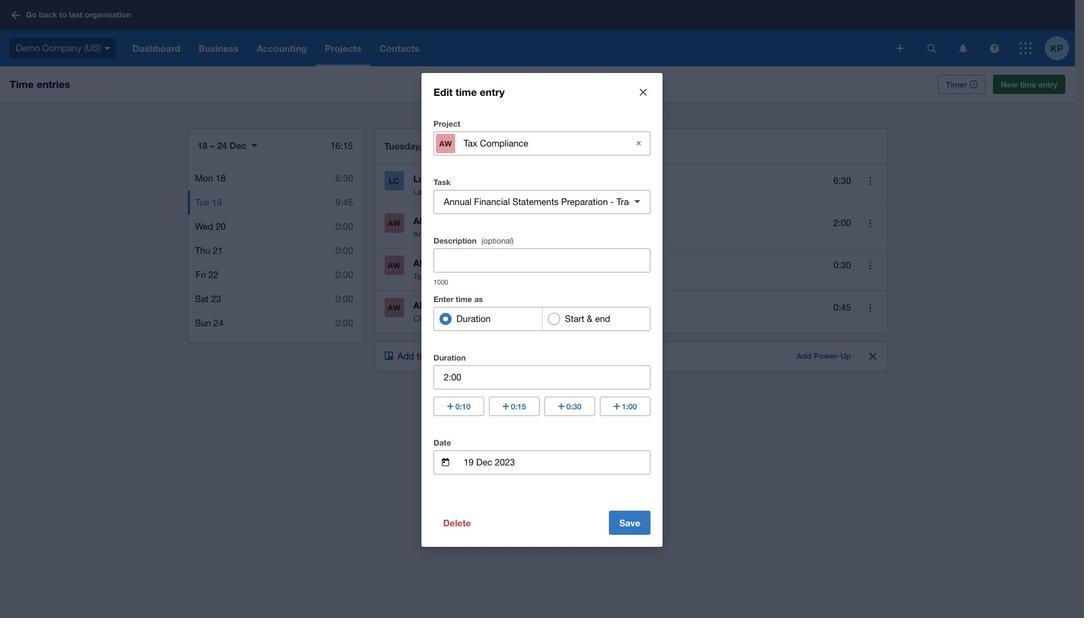 Task type: locate. For each thing, give the bounding box(es) containing it.
19
[[424, 141, 434, 151], [212, 197, 222, 207]]

client meeting
[[413, 314, 464, 323]]

wells up meeting
[[447, 300, 469, 311]]

to for your
[[437, 351, 445, 361]]

wells for abby & wells tax return preparation - individual 1
[[447, 257, 469, 268]]

abby & wells tax return preparation - individual 1
[[413, 257, 541, 281]]

1:00 button
[[600, 396, 651, 416]]

0 horizontal spatial 9:45
[[335, 197, 353, 207]]

0 vertical spatial 0:30
[[834, 260, 851, 270]]

entity right mortar
[[649, 196, 671, 207]]

0 horizontal spatial entity
[[591, 230, 610, 239]]

time right edit
[[456, 85, 477, 98]]

0 vertical spatial 9:45
[[511, 141, 529, 151]]

tax left return
[[413, 272, 425, 281]]

1 horizontal spatial clear image
[[869, 353, 876, 360]]

& up client meeting
[[438, 300, 444, 311]]

1 vertical spatial financial
[[440, 230, 471, 239]]

& inside the abby & wells annual financial statements preparation - trading entity
[[438, 215, 444, 226]]

svg image inside the demo company (us) popup button
[[104, 47, 110, 50]]

time right new
[[1020, 80, 1036, 89]]

0 vertical spatial financial
[[474, 196, 510, 207]]

0 horizontal spatial 18
[[197, 140, 208, 151]]

individual
[[501, 272, 534, 281]]

0 vertical spatial 19
[[424, 141, 434, 151]]

0 horizontal spatial 0:30
[[566, 401, 582, 411]]

abby & wells annual financial statements preparation - trading entity
[[413, 215, 610, 239]]

abby up client
[[413, 300, 435, 311]]

1 horizontal spatial -
[[558, 230, 561, 239]]

abby inside the abby & wells annual financial statements preparation - trading entity
[[413, 215, 435, 226]]

financial inside popup button
[[474, 196, 510, 207]]

delete
[[443, 517, 471, 528]]

0 horizontal spatial tax
[[413, 272, 425, 281]]

new time entry
[[1001, 80, 1058, 89]]

back
[[39, 10, 57, 19]]

add for add power-up
[[797, 351, 812, 361]]

tax
[[413, 272, 425, 281], [477, 300, 490, 311]]

0 vertical spatial clear image
[[627, 131, 651, 155]]

wed
[[195, 221, 213, 232]]

19 for tue
[[212, 197, 222, 207]]

1 horizontal spatial preparation
[[515, 230, 556, 239]]

clear image
[[627, 131, 651, 155], [869, 353, 876, 360]]

entry inside 'button'
[[1039, 80, 1058, 89]]

9:45 down 16:15 on the top left
[[335, 197, 353, 207]]

1 vertical spatial entity
[[591, 230, 610, 239]]

directly
[[503, 351, 532, 361]]

2 0:00 from the top
[[335, 245, 353, 256]]

time left as
[[456, 294, 472, 304]]

aw inside edit time entry dialog
[[439, 138, 452, 148]]

abby for abby & wells
[[413, 300, 435, 311]]

entry for edit time entry
[[480, 85, 505, 98]]

18 right "mon"
[[216, 173, 226, 183]]

22
[[208, 270, 219, 280]]

abby up return
[[413, 257, 435, 268]]

0 horizontal spatial to
[[59, 10, 67, 19]]

time for edit
[[456, 85, 477, 98]]

1 horizontal spatial entry
[[1039, 80, 1058, 89]]

your
[[447, 351, 465, 361]]

3 abby from the top
[[413, 300, 435, 311]]

wed 20
[[195, 221, 226, 232]]

statements
[[513, 196, 559, 207], [473, 230, 513, 239]]

mortar
[[610, 188, 633, 197]]

& for abby & wells tax return preparation - individual 1
[[438, 257, 444, 268]]

& inside abby & wells tax return preparation - individual 1
[[438, 257, 444, 268]]

time left your
[[417, 351, 434, 361]]

end
[[595, 313, 610, 324]]

thu
[[195, 245, 210, 256]]

wells up the description
[[447, 215, 469, 226]]

date
[[434, 437, 451, 447]]

add left power-
[[797, 351, 812, 361]]

financial inside the abby & wells annual financial statements preparation - trading entity
[[440, 230, 471, 239]]

to
[[59, 10, 67, 19], [437, 351, 445, 361]]

time
[[1020, 80, 1036, 89], [456, 85, 477, 98], [456, 294, 472, 304], [417, 351, 434, 361]]

dec
[[230, 140, 247, 151]]

enter
[[434, 294, 454, 304]]

clear image right up
[[869, 353, 876, 360]]

0 horizontal spatial annual
[[413, 230, 437, 239]]

0 vertical spatial trading
[[617, 196, 646, 207]]

1 vertical spatial -
[[558, 230, 561, 239]]

None text field
[[434, 249, 650, 272]]

1 abby from the top
[[413, 215, 435, 226]]

preparation inside the abby & wells annual financial statements preparation - trading entity
[[515, 230, 556, 239]]

0:45
[[834, 302, 851, 312]]

1 add from the left
[[398, 351, 414, 361]]

2 vertical spatial -
[[496, 272, 499, 281]]

duration down as
[[456, 313, 491, 324]]

new time entry button
[[993, 75, 1066, 94]]

time inside 'button'
[[1020, 80, 1036, 89]]

24 right sun
[[214, 318, 224, 328]]

tax compliance
[[477, 300, 541, 311]]

trading down "annual financial statements preparation - trading entity"
[[563, 230, 589, 239]]

to inside kp banner
[[59, 10, 67, 19]]

financial up the abby & wells annual financial statements preparation - trading entity
[[474, 196, 510, 207]]

annual down lay
[[413, 230, 437, 239]]

0 vertical spatial duration
[[456, 313, 491, 324]]

entry right edit
[[480, 85, 505, 98]]

entry down kp
[[1039, 80, 1058, 89]]

trading inside popup button
[[617, 196, 646, 207]]

0 horizontal spatial entry
[[480, 85, 505, 98]]

0 horizontal spatial trading
[[563, 230, 589, 239]]

1 horizontal spatial to
[[437, 351, 445, 361]]

1 vertical spatial annual
[[413, 230, 437, 239]]

6:30 up the 2:00
[[834, 176, 851, 186]]

1 horizontal spatial financial
[[474, 196, 510, 207]]

paving
[[542, 188, 566, 197]]

2 abby from the top
[[413, 257, 435, 268]]

1 horizontal spatial 19
[[424, 141, 434, 151]]

close image
[[640, 88, 647, 96]]

2 horizontal spatial -
[[611, 196, 614, 207]]

aw
[[439, 138, 452, 148], [388, 218, 400, 228], [388, 261, 400, 270], [388, 303, 400, 312]]

duration inside enter time as group
[[456, 313, 491, 324]]

company
[[42, 43, 82, 53]]

svg image
[[897, 45, 904, 52], [104, 47, 110, 50]]

timer
[[946, 80, 967, 89]]

add down client
[[398, 351, 414, 361]]

0 vertical spatial -
[[611, 196, 614, 207]]

tax inside abby & wells tax return preparation - individual 1
[[413, 272, 425, 281]]

9:45 right 2023
[[511, 141, 529, 151]]

abby inside abby & wells tax return preparation - individual 1
[[413, 257, 435, 268]]

0:00
[[335, 221, 353, 232], [335, 245, 353, 256], [335, 270, 353, 280], [335, 294, 353, 304], [335, 318, 353, 328]]

annual financial statements preparation - trading entity
[[444, 196, 671, 207]]

1 horizontal spatial svg image
[[897, 45, 904, 52]]

19 right tue
[[212, 197, 222, 207]]

to left last
[[59, 10, 67, 19]]

18 inside popup button
[[197, 140, 208, 151]]

financial up abby & wells tax return preparation - individual 1
[[440, 230, 471, 239]]

0 vertical spatial 24
[[217, 140, 227, 151]]

new
[[428, 188, 443, 197]]

1 horizontal spatial add
[[797, 351, 812, 361]]

to for last
[[59, 10, 67, 19]]

19 right the 'tuesday,'
[[424, 141, 434, 151]]

wells inside the abby & wells annual financial statements preparation - trading entity
[[447, 215, 469, 226]]

&
[[438, 215, 444, 226], [438, 257, 444, 268], [438, 300, 444, 311], [587, 313, 593, 324]]

2 vertical spatial abby
[[413, 300, 435, 311]]

add
[[398, 351, 414, 361], [797, 351, 812, 361]]

0 vertical spatial 18
[[197, 140, 208, 151]]

thu 21
[[195, 245, 223, 256]]

enter time as group
[[434, 307, 651, 331]]

0:30 down 0:00 field
[[566, 401, 582, 411]]

2 vertical spatial wells
[[447, 300, 469, 311]]

18
[[197, 140, 208, 151], [216, 173, 226, 183]]

18 – 24 dec
[[197, 140, 247, 151]]

1 horizontal spatial entity
[[649, 196, 671, 207]]

1 vertical spatial duration
[[434, 352, 466, 362]]

24 right –
[[217, 140, 227, 151]]

1 vertical spatial to
[[437, 351, 445, 361]]

0 horizontal spatial preparation
[[453, 272, 494, 281]]

0:30 up 0:45
[[834, 260, 851, 270]]

1 horizontal spatial 9:45
[[511, 141, 529, 151]]

1 vertical spatial 19
[[212, 197, 222, 207]]

clear image down close button on the top right of the page
[[627, 131, 651, 155]]

0:10 button
[[434, 396, 484, 416]]

none text field inside edit time entry dialog
[[434, 249, 650, 272]]

2 wells from the top
[[447, 257, 469, 268]]

& inside enter time as group
[[587, 313, 593, 324]]

(labour)
[[464, 188, 493, 197]]

1 vertical spatial preparation
[[515, 230, 556, 239]]

entity inside the abby & wells annual financial statements preparation - trading entity
[[591, 230, 610, 239]]

tuesday,
[[384, 141, 422, 151]]

& for abby & wells
[[438, 300, 444, 311]]

1 vertical spatial trading
[[563, 230, 589, 239]]

wells down the description
[[447, 257, 469, 268]]

entry inside dialog
[[480, 85, 505, 98]]

go
[[26, 10, 37, 19]]

0:30 inside button
[[566, 401, 582, 411]]

edit time entry
[[434, 85, 505, 98]]

trading
[[617, 196, 646, 207], [563, 230, 589, 239]]

& up return
[[438, 257, 444, 268]]

wells
[[447, 215, 469, 226], [447, 257, 469, 268], [447, 300, 469, 311]]

go back to last organisation link
[[7, 4, 138, 26]]

annual right new
[[444, 196, 472, 207]]

duration left projects
[[434, 352, 466, 362]]

0 horizontal spatial svg image
[[104, 47, 110, 50]]

entry
[[1039, 80, 1058, 89], [480, 85, 505, 98]]

time for add
[[417, 351, 434, 361]]

0 vertical spatial entity
[[649, 196, 671, 207]]

1 horizontal spatial annual
[[444, 196, 472, 207]]

edit
[[434, 85, 453, 98]]

1 vertical spatial abby
[[413, 257, 435, 268]]

luna
[[413, 173, 435, 184]]

wells inside abby & wells tax return preparation - individual 1
[[447, 257, 469, 268]]

jointed
[[501, 188, 527, 197]]

& for start & end
[[587, 313, 593, 324]]

abby down lay
[[413, 215, 435, 226]]

3 wells from the top
[[447, 300, 469, 311]]

Date field
[[463, 451, 650, 474]]

0 vertical spatial statements
[[513, 196, 559, 207]]

4 0:00 from the top
[[335, 294, 353, 304]]

0 horizontal spatial -
[[496, 272, 499, 281]]

1 vertical spatial tax
[[477, 300, 490, 311]]

projects
[[468, 351, 500, 361]]

description (optional)
[[434, 235, 514, 245]]

1 vertical spatial statements
[[473, 230, 513, 239]]

5 0:00 from the top
[[335, 318, 353, 328]]

preparation inside popup button
[[561, 196, 608, 207]]

kp button
[[1045, 30, 1075, 66]]

tax left compliance
[[477, 300, 490, 311]]

sun
[[195, 318, 211, 328]]

0 vertical spatial wells
[[447, 215, 469, 226]]

new
[[1001, 80, 1018, 89]]

0 vertical spatial annual
[[444, 196, 472, 207]]

24
[[217, 140, 227, 151], [214, 318, 224, 328]]

1 horizontal spatial 6:30
[[834, 176, 851, 186]]

24 inside popup button
[[217, 140, 227, 151]]

1 vertical spatial clear image
[[869, 353, 876, 360]]

clear button
[[863, 347, 883, 366]]

18 left –
[[197, 140, 208, 151]]

1 wells from the top
[[447, 215, 469, 226]]

- down "annual financial statements preparation - trading entity"
[[558, 230, 561, 239]]

0 horizontal spatial 19
[[212, 197, 222, 207]]

0 vertical spatial preparation
[[561, 196, 608, 207]]

2 horizontal spatial preparation
[[561, 196, 608, 207]]

0:00 for wed 20
[[335, 221, 353, 232]]

(us)
[[84, 43, 101, 53]]

2 add from the left
[[797, 351, 812, 361]]

financial
[[474, 196, 510, 207], [440, 230, 471, 239]]

save button
[[609, 510, 651, 535]]

0 horizontal spatial financial
[[440, 230, 471, 239]]

19 for tuesday,
[[424, 141, 434, 151]]

- right with
[[611, 196, 614, 207]]

tuesday, 19 december 2023
[[384, 141, 504, 151]]

entity down with
[[591, 230, 610, 239]]

task
[[434, 177, 451, 187]]

1 vertical spatial wells
[[447, 257, 469, 268]]

1 vertical spatial 9:45
[[335, 197, 353, 207]]

statements inside the abby & wells annual financial statements preparation - trading entity
[[473, 230, 513, 239]]

time
[[10, 78, 34, 90]]

save
[[619, 517, 640, 528]]

18 – 24 dec button
[[188, 131, 267, 159]]

0:30 button
[[545, 396, 595, 416]]

- inside the abby & wells annual financial statements preparation - trading entity
[[558, 230, 561, 239]]

svg image inside go back to last organisation link
[[11, 11, 20, 19]]

- left individual
[[496, 272, 499, 281]]

0:30
[[834, 260, 851, 270], [566, 401, 582, 411]]

up
[[841, 351, 851, 361]]

0 vertical spatial abby
[[413, 215, 435, 226]]

0 horizontal spatial add
[[398, 351, 414, 361]]

svg image
[[11, 11, 20, 19], [1020, 42, 1032, 54], [927, 44, 936, 53], [959, 44, 967, 53], [990, 44, 999, 53]]

0 vertical spatial tax
[[413, 272, 425, 281]]

sun 24
[[195, 318, 224, 328]]

add time to your projects directly from trello
[[398, 351, 577, 361]]

clear image inside clear button
[[869, 353, 876, 360]]

& up the description
[[438, 215, 444, 226]]

6:30 down 16:15 on the top left
[[335, 173, 353, 183]]

1 0:00 from the top
[[335, 221, 353, 232]]

0 vertical spatial to
[[59, 10, 67, 19]]

abby
[[413, 215, 435, 226], [413, 257, 435, 268], [413, 300, 435, 311]]

2 vertical spatial preparation
[[453, 272, 494, 281]]

1 horizontal spatial trading
[[617, 196, 646, 207]]

1 horizontal spatial 18
[[216, 173, 226, 183]]

trading right with
[[617, 196, 646, 207]]

to left your
[[437, 351, 445, 361]]

aw for 2:00
[[388, 218, 400, 228]]

0 horizontal spatial clear image
[[627, 131, 651, 155]]

& left end
[[587, 313, 593, 324]]

annual inside the abby & wells annual financial statements preparation - trading entity
[[413, 230, 437, 239]]

time for enter
[[456, 294, 472, 304]]

1 vertical spatial 0:30
[[566, 401, 582, 411]]



Task type: describe. For each thing, give the bounding box(es) containing it.
0:10
[[455, 401, 471, 411]]

aw for 0:30
[[388, 261, 400, 270]]

lay
[[413, 188, 426, 197]]

sat 23
[[195, 294, 221, 304]]

0:00 for thu 21
[[335, 245, 353, 256]]

as
[[474, 294, 483, 304]]

last
[[69, 10, 83, 19]]

0:00 for sat 23
[[335, 294, 353, 304]]

add for add time to your projects directly from trello
[[398, 351, 414, 361]]

fri
[[196, 270, 206, 280]]

preparation inside abby & wells tax return preparation - individual 1
[[453, 272, 494, 281]]

•
[[496, 188, 498, 197]]

1000
[[434, 278, 448, 286]]

fri 22
[[196, 270, 219, 280]]

Find or choose a project field
[[463, 132, 622, 155]]

1
[[537, 272, 541, 281]]

cafe
[[437, 173, 457, 184]]

2:00
[[834, 218, 851, 228]]

1 horizontal spatial tax
[[477, 300, 490, 311]]

entries
[[37, 78, 70, 90]]

tue 19
[[195, 197, 222, 207]]

organisation
[[85, 10, 131, 19]]

9:45 for tue 19
[[335, 197, 353, 207]]

abby for abby & wells annual financial statements preparation - trading entity
[[413, 215, 435, 226]]

stones
[[568, 188, 591, 197]]

kp
[[1051, 43, 1063, 53]]

20
[[216, 221, 226, 232]]

21
[[213, 245, 223, 256]]

edit time entry dialog
[[422, 73, 671, 547]]

1:00
[[622, 401, 637, 411]]

0:15 button
[[489, 396, 540, 416]]

(optional)
[[482, 236, 514, 245]]

annual inside annual financial statements preparation - trading entity popup button
[[444, 196, 472, 207]]

- inside popup button
[[611, 196, 614, 207]]

start
[[565, 313, 584, 324]]

lc
[[389, 176, 399, 186]]

demo
[[16, 43, 40, 53]]

clear image inside edit time entry dialog
[[627, 131, 651, 155]]

1 vertical spatial 18
[[216, 173, 226, 183]]

mon
[[195, 173, 213, 183]]

annual financial statements preparation - trading entity button
[[434, 190, 671, 214]]

power-
[[814, 351, 841, 361]]

patio
[[445, 188, 462, 197]]

close button
[[631, 80, 655, 104]]

demo company (us) button
[[0, 30, 123, 66]]

entry for new time entry
[[1039, 80, 1058, 89]]

statements inside popup button
[[513, 196, 559, 207]]

23
[[211, 294, 221, 304]]

client
[[413, 314, 434, 323]]

the
[[529, 188, 540, 197]]

trading inside the abby & wells annual financial statements preparation - trading entity
[[563, 230, 589, 239]]

time entries
[[10, 78, 70, 90]]

1 vertical spatial 24
[[214, 318, 224, 328]]

3 0:00 from the top
[[335, 270, 353, 280]]

with
[[593, 188, 608, 197]]

add power-up
[[797, 351, 851, 361]]

add power-up link
[[789, 347, 858, 366]]

luna cafe lay new patio (labour) • jointed the paving stones with mortar
[[413, 173, 633, 197]]

from
[[534, 351, 553, 361]]

go back to last organisation
[[26, 10, 131, 19]]

kp banner
[[0, 0, 1075, 66]]

abby for abby & wells tax return preparation - individual 1
[[413, 257, 435, 268]]

enter time as
[[434, 294, 483, 304]]

delete button
[[434, 510, 481, 535]]

abby & wells
[[413, 300, 469, 311]]

december
[[437, 141, 482, 151]]

wells for abby & wells annual financial statements preparation - trading entity
[[447, 215, 469, 226]]

& for abby & wells annual financial statements preparation - trading entity
[[438, 215, 444, 226]]

start & end
[[565, 313, 610, 324]]

project
[[434, 118, 460, 128]]

mon 18
[[195, 173, 226, 183]]

tue
[[195, 197, 209, 207]]

Duration field
[[434, 366, 650, 389]]

aw for 0:45
[[388, 303, 400, 312]]

1 horizontal spatial 0:30
[[834, 260, 851, 270]]

0 horizontal spatial 6:30
[[335, 173, 353, 183]]

time for new
[[1020, 80, 1036, 89]]

return
[[427, 272, 451, 281]]

entity inside popup button
[[649, 196, 671, 207]]

meeting
[[436, 314, 464, 323]]

wells for abby & wells
[[447, 300, 469, 311]]

sat
[[195, 294, 209, 304]]

–
[[210, 140, 215, 151]]

demo company (us)
[[16, 43, 101, 53]]

2023
[[484, 141, 504, 151]]

0:15
[[511, 401, 526, 411]]

- inside abby & wells tax return preparation - individual 1
[[496, 272, 499, 281]]

description
[[434, 235, 477, 245]]

trello
[[555, 351, 577, 361]]

timer button
[[938, 75, 986, 94]]

9:45 for tuesday, 19 december 2023
[[511, 141, 529, 151]]



Task type: vqa. For each thing, say whether or not it's contained in the screenshot.


